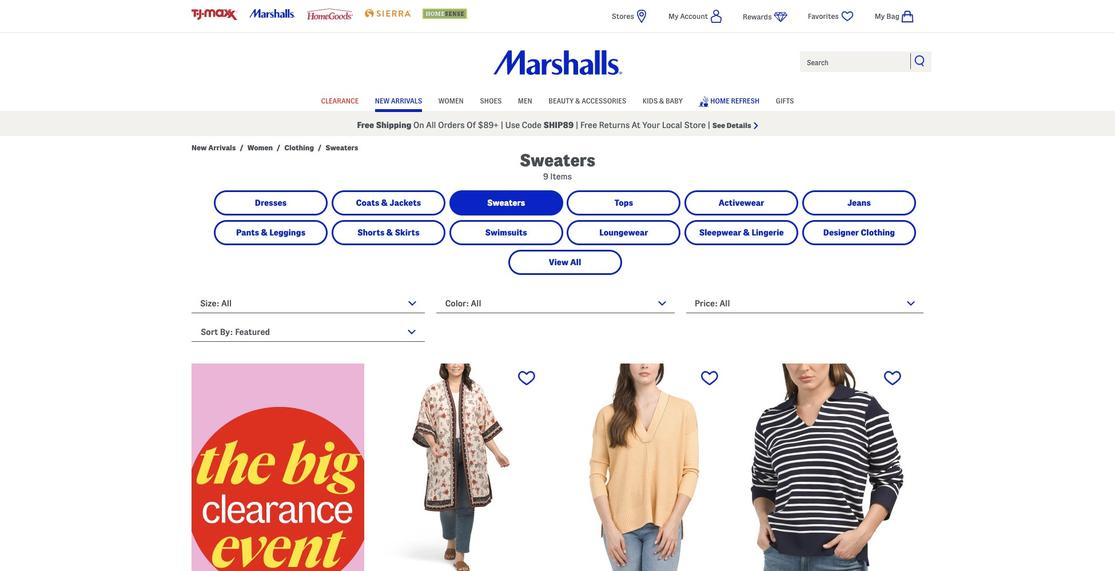 Task type: describe. For each thing, give the bounding box(es) containing it.
skirts
[[395, 228, 420, 237]]

shorts
[[357, 228, 385, 237]]

home
[[710, 97, 730, 104]]

beauty & accessories
[[549, 97, 626, 104]]

tops
[[615, 198, 633, 208]]

men link
[[518, 91, 532, 109]]

favorites
[[808, 12, 839, 20]]

my account link
[[668, 9, 722, 23]]

sierra.com image
[[365, 9, 411, 18]]

loungewear
[[599, 228, 648, 237]]

clothing inside 'link'
[[861, 228, 895, 237]]

price: all
[[695, 299, 730, 308]]

sleepwear & lingerie link
[[686, 222, 797, 244]]

sleepwear
[[699, 228, 741, 237]]

orders
[[438, 121, 465, 130]]

beauty
[[549, 97, 574, 104]]

& for accessories
[[575, 97, 580, 104]]

product sorting navigation
[[192, 319, 425, 351]]

marquee containing free shipping
[[0, 114, 1115, 136]]

coats & jackets
[[356, 198, 421, 208]]

activewear
[[719, 198, 764, 208]]

coats & jackets link
[[333, 192, 444, 214]]

shorts & skirts
[[357, 228, 420, 237]]

homegoods.com image
[[307, 9, 353, 19]]

dresses link
[[216, 192, 326, 214]]

3 / from the left
[[318, 144, 321, 152]]

view
[[549, 258, 568, 267]]

new arrivals
[[375, 97, 422, 104]]

wce image
[[192, 364, 364, 571]]

three-quarter sleeve shawl collar tunic sweater image
[[558, 364, 730, 571]]

sweaters link
[[451, 192, 561, 214]]

plus crepe duster image
[[375, 364, 547, 571]]

all for color: all
[[471, 299, 481, 308]]

shoes
[[480, 97, 502, 104]]

size:
[[200, 299, 219, 308]]

all for view all
[[570, 258, 581, 267]]

all inside banner
[[426, 121, 436, 130]]

my bag link
[[875, 9, 924, 23]]

my for my bag
[[875, 12, 885, 20]]

& for jackets
[[381, 198, 388, 208]]

home refresh link
[[698, 90, 760, 110]]

none submit inside site search search box
[[914, 55, 926, 66]]

stores
[[612, 12, 634, 20]]

2 free from the left
[[580, 121, 597, 130]]

marshalls home image
[[493, 50, 622, 75]]

new for new arrivals
[[375, 97, 390, 104]]

account
[[680, 12, 708, 20]]

size: all
[[200, 299, 232, 308]]

featured
[[235, 328, 270, 337]]

dresses
[[255, 198, 287, 208]]

returns
[[599, 121, 630, 130]]

sort
[[201, 328, 218, 337]]

men
[[518, 97, 532, 104]]

pants & leggings link
[[216, 222, 326, 244]]

clothing link
[[284, 143, 314, 152]]

& for baby
[[659, 97, 664, 104]]

0 horizontal spatial women
[[247, 144, 273, 152]]

1 vertical spatial women link
[[247, 143, 273, 152]]

0 vertical spatial new arrivals link
[[375, 91, 422, 109]]

0 vertical spatial clothing
[[284, 144, 314, 152]]

store |
[[684, 121, 710, 130]]

& for lingerie
[[743, 228, 750, 237]]

gifts link
[[776, 91, 794, 109]]

kids & baby
[[643, 97, 683, 104]]

see
[[712, 121, 725, 129]]

refresh
[[731, 97, 760, 104]]

local
[[662, 121, 682, 130]]

2 / from the left
[[277, 144, 280, 152]]

designer clothing
[[823, 228, 895, 237]]

designer
[[823, 228, 859, 237]]

details
[[727, 121, 751, 129]]

accessories
[[582, 97, 626, 104]]

1 / from the left
[[240, 144, 243, 152]]

ship89
[[543, 121, 574, 130]]

swimsuits
[[485, 228, 527, 237]]

favorites link
[[808, 9, 855, 23]]

coats
[[356, 198, 379, 208]]

pants
[[236, 228, 259, 237]]

rewards
[[743, 13, 772, 21]]

arrivals for new arrivals / women / clothing / sweaters
[[208, 144, 236, 152]]

kids & baby link
[[643, 91, 683, 109]]

stores link
[[612, 9, 648, 23]]



Task type: locate. For each thing, give the bounding box(es) containing it.
women up 'orders'
[[438, 97, 464, 104]]

clearance
[[321, 97, 359, 104]]

& right kids
[[659, 97, 664, 104]]

sweaters up swimsuits link
[[487, 198, 525, 208]]

&
[[575, 97, 580, 104], [659, 97, 664, 104], [381, 198, 388, 208], [261, 228, 268, 237], [386, 228, 393, 237], [743, 228, 750, 237]]

sweaters for sweaters 9 items
[[520, 151, 595, 170]]

women left clothing link
[[247, 144, 273, 152]]

my inside my bag link
[[875, 12, 885, 20]]

0 horizontal spatial |
[[501, 121, 503, 130]]

all right color:
[[471, 299, 481, 308]]

& left lingerie
[[743, 228, 750, 237]]

0 horizontal spatial arrivals
[[208, 144, 236, 152]]

0 horizontal spatial /
[[240, 144, 243, 152]]

striped collared pull over sweater image
[[741, 364, 913, 571]]

your
[[642, 121, 660, 130]]

my for my account
[[668, 12, 678, 20]]

| right ship89
[[576, 121, 578, 130]]

Search text field
[[799, 50, 933, 73]]

& inside kids & baby link
[[659, 97, 664, 104]]

sweaters for sweaters
[[487, 198, 525, 208]]

None submit
[[914, 55, 926, 66]]

1 horizontal spatial free
[[580, 121, 597, 130]]

use
[[505, 121, 520, 130]]

jackets
[[390, 198, 421, 208]]

jeans
[[847, 198, 871, 208]]

& inside coats & jackets link
[[381, 198, 388, 208]]

sweaters
[[325, 144, 358, 152], [520, 151, 595, 170], [487, 198, 525, 208]]

1 horizontal spatial new arrivals link
[[375, 91, 422, 109]]

9
[[543, 172, 548, 181]]

sweaters 9 items
[[520, 151, 595, 181]]

see details link
[[712, 121, 758, 129]]

beauty & accessories link
[[549, 91, 626, 109]]

loungewear link
[[569, 222, 679, 244]]

free
[[357, 121, 374, 130], [580, 121, 597, 130]]

women link left clothing link
[[247, 143, 273, 152]]

leggings
[[269, 228, 305, 237]]

all right view
[[570, 258, 581, 267]]

| left use
[[501, 121, 503, 130]]

view all link
[[510, 252, 620, 273]]

1 horizontal spatial new
[[375, 97, 390, 104]]

& left skirts
[[386, 228, 393, 237]]

& right the coats
[[381, 198, 388, 208]]

all for size: all
[[221, 299, 232, 308]]

& for skirts
[[386, 228, 393, 237]]

rewards link
[[743, 10, 787, 24]]

0 horizontal spatial new
[[192, 144, 207, 152]]

1 horizontal spatial women
[[438, 97, 464, 104]]

$89+
[[478, 121, 499, 130]]

marquee
[[0, 114, 1115, 136]]

menu bar containing clearance
[[192, 90, 924, 111]]

2 my from the left
[[875, 12, 885, 20]]

1 vertical spatial new
[[192, 144, 207, 152]]

home refresh
[[710, 97, 760, 104]]

|
[[501, 121, 503, 130], [576, 121, 578, 130]]

all for price: all
[[720, 299, 730, 308]]

all right the on
[[426, 121, 436, 130]]

price:
[[695, 299, 718, 308]]

new inside banner
[[375, 97, 390, 104]]

my
[[668, 12, 678, 20], [875, 12, 885, 20]]

gifts
[[776, 97, 794, 104]]

color:
[[445, 299, 469, 308]]

& inside sleepwear & lingerie link
[[743, 228, 750, 237]]

1 vertical spatial women
[[247, 144, 273, 152]]

0 horizontal spatial women link
[[247, 143, 273, 152]]

sleepwear & lingerie
[[699, 228, 784, 237]]

my inside my account "link"
[[668, 12, 678, 20]]

& inside shorts & skirts link
[[386, 228, 393, 237]]

1 horizontal spatial my
[[875, 12, 885, 20]]

sort by: featured
[[201, 328, 270, 337]]

free left shipping
[[357, 121, 374, 130]]

lingerie
[[752, 228, 784, 237]]

new arrivals / women / clothing / sweaters
[[192, 144, 358, 152]]

my account
[[668, 12, 708, 20]]

activewear link
[[686, 192, 797, 214]]

& for leggings
[[261, 228, 268, 237]]

marshalls.com image
[[249, 9, 295, 18]]

0 horizontal spatial free
[[357, 121, 374, 130]]

of
[[467, 121, 476, 130]]

sweaters right clothing link
[[325, 144, 358, 152]]

0 vertical spatial women
[[438, 97, 464, 104]]

women inside menu bar
[[438, 97, 464, 104]]

menu bar
[[192, 90, 924, 111]]

shorts & skirts link
[[333, 222, 444, 244]]

shipping
[[376, 121, 411, 130]]

& right beauty
[[575, 97, 580, 104]]

my left the bag
[[875, 12, 885, 20]]

by:
[[220, 328, 233, 337]]

kids
[[643, 97, 658, 104]]

new for new arrivals / women / clothing / sweaters
[[192, 144, 207, 152]]

0 horizontal spatial clothing
[[284, 144, 314, 152]]

1 | from the left
[[501, 121, 503, 130]]

1 horizontal spatial clothing
[[861, 228, 895, 237]]

1 horizontal spatial |
[[576, 121, 578, 130]]

new arrivals link
[[375, 91, 422, 109], [192, 143, 236, 152]]

my bag
[[875, 12, 900, 20]]

& inside pants & leggings link
[[261, 228, 268, 237]]

banner containing free shipping
[[0, 0, 1115, 136]]

at
[[632, 121, 640, 130]]

designer clothing link
[[804, 222, 914, 244]]

& right pants
[[261, 228, 268, 237]]

on
[[413, 121, 424, 130]]

my left account
[[668, 12, 678, 20]]

all
[[426, 121, 436, 130], [570, 258, 581, 267], [221, 299, 232, 308], [471, 299, 481, 308], [720, 299, 730, 308]]

all right size:
[[221, 299, 232, 308]]

sweaters up items at the top
[[520, 151, 595, 170]]

all right "price:"
[[720, 299, 730, 308]]

banner
[[0, 0, 1115, 136]]

menu bar inside banner
[[192, 90, 924, 111]]

site search search field
[[799, 50, 933, 73]]

tops link
[[569, 192, 679, 214]]

1 vertical spatial clothing
[[861, 228, 895, 237]]

arrivals
[[391, 97, 422, 104], [208, 144, 236, 152]]

1 horizontal spatial women link
[[438, 91, 464, 109]]

swimsuits link
[[451, 222, 561, 244]]

0 horizontal spatial new arrivals link
[[192, 143, 236, 152]]

shoes link
[[480, 91, 502, 109]]

view all
[[549, 258, 581, 267]]

1 my from the left
[[668, 12, 678, 20]]

women link up 'orders'
[[438, 91, 464, 109]]

2 | from the left
[[576, 121, 578, 130]]

arrivals inside banner
[[391, 97, 422, 104]]

bag
[[886, 12, 900, 20]]

1 horizontal spatial arrivals
[[391, 97, 422, 104]]

free down the beauty & accessories
[[580, 121, 597, 130]]

pants & leggings
[[236, 228, 305, 237]]

color: all
[[445, 299, 481, 308]]

code
[[522, 121, 542, 130]]

baby
[[666, 97, 683, 104]]

clearance link
[[321, 91, 359, 109]]

items
[[550, 172, 572, 181]]

0 vertical spatial arrivals
[[391, 97, 422, 104]]

free shipping on all orders of $89+ | use code ship89 | free returns at your local store | see details
[[357, 121, 751, 130]]

2 horizontal spatial /
[[318, 144, 321, 152]]

1 vertical spatial arrivals
[[208, 144, 236, 152]]

0 horizontal spatial my
[[668, 12, 678, 20]]

0 vertical spatial new
[[375, 97, 390, 104]]

0 vertical spatial women link
[[438, 91, 464, 109]]

clothing
[[284, 144, 314, 152], [861, 228, 895, 237]]

homesense.com image
[[422, 9, 468, 19]]

1 free from the left
[[357, 121, 374, 130]]

women
[[438, 97, 464, 104], [247, 144, 273, 152]]

jeans link
[[804, 192, 914, 214]]

tjmaxx.com image
[[192, 9, 237, 20]]

1 vertical spatial new arrivals link
[[192, 143, 236, 152]]

1 horizontal spatial /
[[277, 144, 280, 152]]

& inside beauty & accessories "link"
[[575, 97, 580, 104]]

arrivals for new arrivals
[[391, 97, 422, 104]]

all inside view all link
[[570, 258, 581, 267]]



Task type: vqa. For each thing, say whether or not it's contained in the screenshot.
the left My
yes



